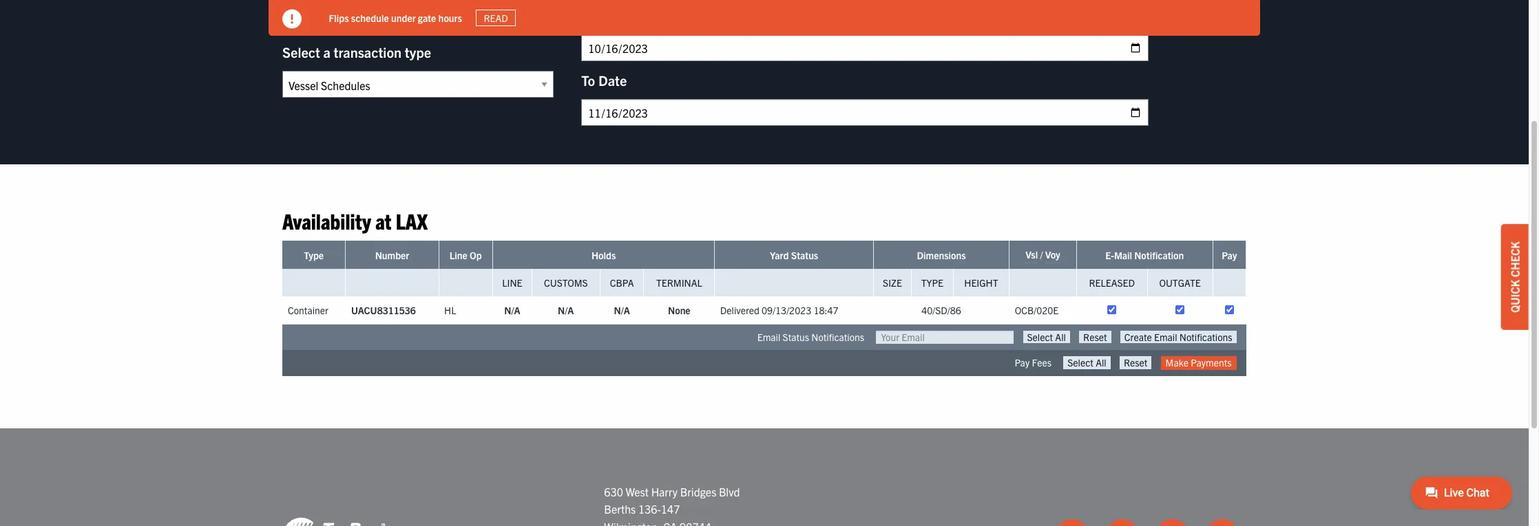 Task type: vqa. For each thing, say whether or not it's contained in the screenshot.
Notification
yes



Task type: describe. For each thing, give the bounding box(es) containing it.
e-
[[1106, 250, 1114, 262]]

flips
[[329, 11, 349, 24]]

at
[[376, 207, 392, 234]]

hl
[[444, 305, 456, 317]]

147
[[661, 503, 680, 517]]

1 horizontal spatial type
[[921, 277, 944, 290]]

136-
[[638, 503, 661, 517]]

los angeles image
[[282, 518, 386, 527]]

status for email
[[783, 332, 809, 344]]

under
[[392, 11, 416, 24]]

/
[[1040, 249, 1043, 261]]

e-mail notification
[[1106, 250, 1184, 262]]

18:47
[[814, 305, 839, 317]]

read link
[[476, 10, 516, 26]]

630
[[604, 485, 623, 499]]

3 n/a from the left
[[614, 305, 630, 317]]

pay for pay
[[1222, 250, 1237, 262]]

lax
[[396, 207, 428, 234]]

flips schedule under gate hours
[[329, 11, 462, 24]]

footer containing 630 west harry bridges blvd
[[0, 429, 1529, 527]]

To Date date field
[[582, 99, 1149, 126]]

uacu8311536
[[351, 305, 416, 317]]

ocb/020e
[[1015, 305, 1059, 317]]

west
[[626, 485, 649, 499]]

size
[[883, 277, 902, 290]]

none
[[668, 305, 691, 317]]

notifications
[[812, 332, 864, 344]]

number
[[375, 250, 409, 262]]

status for yard
[[791, 250, 818, 262]]

op
[[470, 250, 482, 262]]

vsl / voy
[[1026, 249, 1061, 261]]

customs
[[544, 277, 588, 290]]

09/13/2023
[[762, 305, 812, 317]]

schedule
[[351, 11, 389, 24]]

fees
[[1032, 357, 1052, 370]]

line op
[[450, 250, 482, 262]]

payments
[[1191, 357, 1232, 370]]

select a transaction type
[[282, 43, 431, 61]]

vsl
[[1026, 249, 1038, 261]]

hours
[[439, 11, 462, 24]]

container
[[288, 305, 328, 317]]

select
[[282, 43, 320, 61]]

2 n/a from the left
[[558, 305, 574, 317]]

630 west harry bridges blvd berths 136-147
[[604, 485, 740, 517]]

harry
[[651, 485, 678, 499]]

mail
[[1114, 250, 1132, 262]]



Task type: locate. For each thing, give the bounding box(es) containing it.
solid image
[[282, 10, 302, 29]]

1 n/a from the left
[[504, 305, 520, 317]]

pay
[[1222, 250, 1237, 262], [1015, 357, 1030, 370]]

holds
[[592, 250, 616, 262]]

check
[[1508, 242, 1522, 277]]

2 horizontal spatial n/a
[[614, 305, 630, 317]]

quick check
[[1508, 242, 1522, 313]]

0 horizontal spatial n/a
[[504, 305, 520, 317]]

1 horizontal spatial pay
[[1222, 250, 1237, 262]]

make payments
[[1166, 357, 1232, 370]]

date
[[599, 72, 627, 89]]

1 horizontal spatial n/a
[[558, 305, 574, 317]]

line
[[450, 250, 468, 262], [502, 277, 522, 290]]

n/a
[[504, 305, 520, 317], [558, 305, 574, 317], [614, 305, 630, 317]]

to
[[582, 72, 595, 89]]

read
[[484, 12, 509, 24]]

0 vertical spatial pay
[[1222, 250, 1237, 262]]

cbpa
[[610, 277, 634, 290]]

From Date date field
[[582, 34, 1149, 61]]

bridges
[[680, 485, 717, 499]]

delivered
[[720, 305, 760, 317]]

gate
[[418, 11, 437, 24]]

outgate
[[1160, 277, 1201, 290]]

type down dimensions
[[921, 277, 944, 290]]

notification
[[1135, 250, 1184, 262]]

status
[[791, 250, 818, 262], [783, 332, 809, 344]]

availability
[[282, 207, 371, 234]]

transaction
[[334, 43, 402, 61]]

0 horizontal spatial type
[[304, 250, 324, 262]]

pay for pay fees
[[1015, 357, 1030, 370]]

blvd
[[719, 485, 740, 499]]

to date
[[582, 72, 627, 89]]

0 vertical spatial type
[[304, 250, 324, 262]]

status right yard
[[791, 250, 818, 262]]

voy
[[1045, 249, 1061, 261]]

yard
[[770, 250, 789, 262]]

quick
[[1508, 280, 1522, 313]]

0 vertical spatial status
[[791, 250, 818, 262]]

0 horizontal spatial pay
[[1015, 357, 1030, 370]]

terminal
[[656, 277, 702, 290]]

n/a down cbpa
[[614, 305, 630, 317]]

footer
[[0, 429, 1529, 527]]

email
[[758, 332, 781, 344]]

1 vertical spatial status
[[783, 332, 809, 344]]

type
[[304, 250, 324, 262], [921, 277, 944, 290]]

40/sd/86
[[922, 305, 961, 317]]

1 horizontal spatial line
[[502, 277, 522, 290]]

line for line op
[[450, 250, 468, 262]]

None checkbox
[[1176, 306, 1185, 315], [1225, 306, 1234, 315], [1176, 306, 1185, 315], [1225, 306, 1234, 315]]

make payments link
[[1161, 357, 1237, 370]]

line for line
[[502, 277, 522, 290]]

berths
[[604, 503, 636, 517]]

None checkbox
[[1108, 306, 1117, 315]]

1 vertical spatial type
[[921, 277, 944, 290]]

email status notifications
[[758, 332, 864, 344]]

dimensions
[[917, 250, 966, 262]]

make
[[1166, 357, 1189, 370]]

line left customs
[[502, 277, 522, 290]]

quick check link
[[1502, 224, 1529, 330]]

delivered 09/13/2023 18:47
[[720, 305, 839, 317]]

yard status
[[770, 250, 818, 262]]

n/a down customs
[[558, 305, 574, 317]]

released
[[1089, 277, 1135, 290]]

pay fees
[[1015, 357, 1052, 370]]

1 vertical spatial pay
[[1015, 357, 1030, 370]]

Your Email email field
[[876, 332, 1014, 345]]

type
[[405, 43, 431, 61]]

availability at lax
[[282, 207, 428, 234]]

a
[[323, 43, 331, 61]]

0 horizontal spatial line
[[450, 250, 468, 262]]

0 vertical spatial line
[[450, 250, 468, 262]]

status right email
[[783, 332, 809, 344]]

n/a right hl
[[504, 305, 520, 317]]

None button
[[1023, 332, 1070, 344], [1079, 332, 1111, 344], [1121, 332, 1237, 344], [1064, 357, 1111, 370], [1120, 357, 1152, 370], [1023, 332, 1070, 344], [1079, 332, 1111, 344], [1121, 332, 1237, 344], [1064, 357, 1111, 370], [1120, 357, 1152, 370]]

type down availability
[[304, 250, 324, 262]]

1 vertical spatial line
[[502, 277, 522, 290]]

line left op
[[450, 250, 468, 262]]

height
[[965, 277, 998, 290]]



